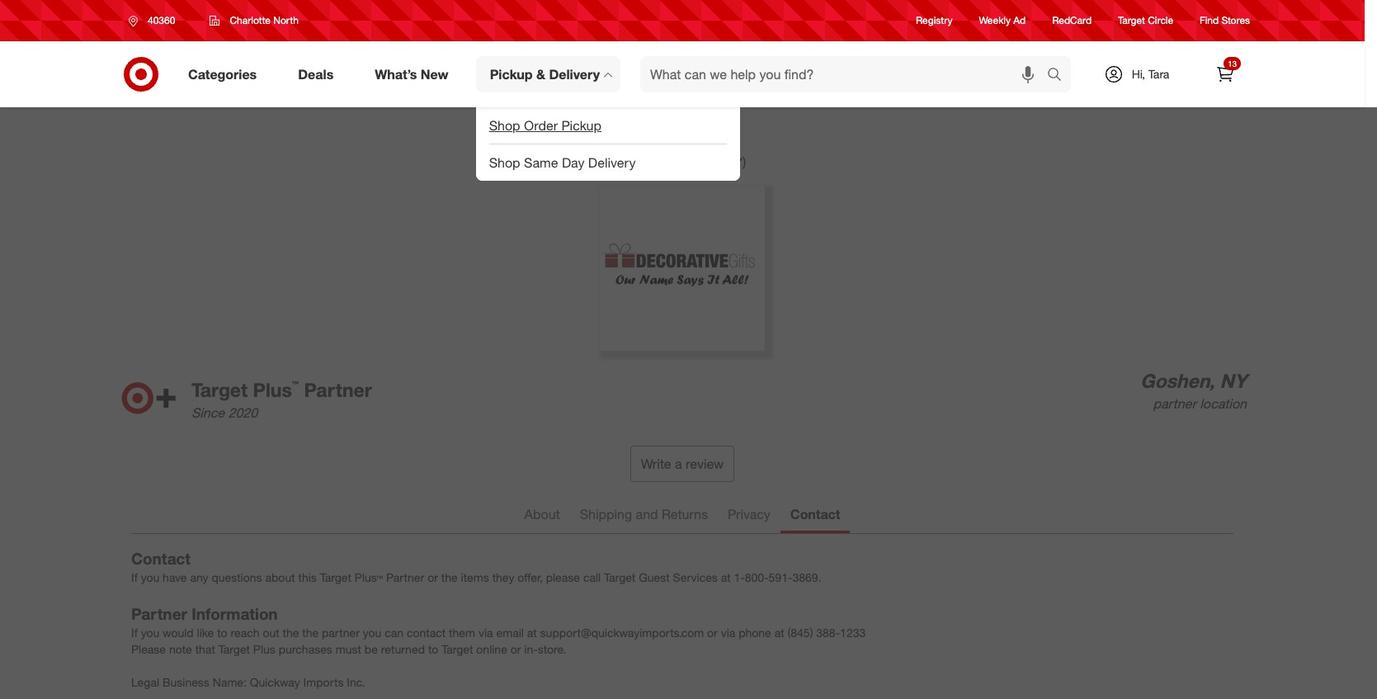 Task type: describe. For each thing, give the bounding box(es) containing it.
0 horizontal spatial to
[[217, 626, 227, 640]]

online
[[477, 642, 508, 656]]

reach
[[231, 626, 260, 640]]

plus™
[[355, 570, 383, 584]]

about
[[525, 506, 560, 522]]

imports
[[303, 675, 344, 689]]

like
[[197, 626, 214, 640]]

they
[[492, 570, 515, 584]]

returns
[[662, 506, 708, 522]]

north
[[273, 14, 299, 26]]

a
[[675, 455, 682, 472]]

them
[[449, 626, 475, 640]]

target circle link
[[1119, 14, 1174, 28]]

if inside "if you would like to reach out the the partner you can contact them via email at support@quickwayimports.com or via phone at (845) 388-1233 please note that target plus purchases must be returned to target online or in-store."
[[131, 626, 138, 640]]

if you would like to reach out the the partner you can contact them via email at support@quickwayimports.com or via phone at (845) 388-1233 please note that target plus purchases must be returned to target online or in-store.
[[131, 626, 866, 656]]

13
[[1228, 59, 1237, 69]]

ad
[[1014, 14, 1026, 27]]

purchases
[[279, 642, 333, 656]]

must
[[336, 642, 361, 656]]

shop order pickup
[[489, 117, 602, 133]]

registry
[[916, 14, 953, 27]]

591-
[[769, 570, 793, 584]]

review
[[686, 455, 724, 472]]

you up please
[[141, 626, 159, 640]]

40360
[[148, 14, 175, 26]]

decorative
[[619, 154, 682, 171]]

1 horizontal spatial or
[[511, 642, 521, 656]]

1233
[[840, 626, 866, 640]]

ny
[[1221, 369, 1247, 392]]

note
[[169, 642, 192, 656]]

13 link
[[1208, 56, 1244, 92]]

categories link
[[174, 56, 278, 92]]

order
[[524, 117, 558, 133]]

search
[[1040, 67, 1080, 84]]

questions
[[212, 570, 262, 584]]

shop for shop order pickup
[[489, 117, 521, 133]]

hi, tara
[[1132, 67, 1170, 81]]

2 vertical spatial partner
[[131, 604, 187, 623]]

weekly ad
[[979, 14, 1026, 27]]

store.
[[538, 642, 567, 656]]

target circle
[[1119, 14, 1174, 27]]

What can we help you find? suggestions appear below search field
[[641, 56, 1052, 92]]

target down them
[[442, 642, 473, 656]]

that
[[195, 642, 215, 656]]

returned
[[381, 642, 425, 656]]

what's new
[[375, 66, 449, 82]]

target plus ™ partner since 2020
[[192, 378, 372, 421]]

at for contact
[[721, 570, 731, 584]]

write a review button
[[630, 445, 735, 482]]

1 vertical spatial pickup
[[562, 117, 602, 133]]

information
[[192, 604, 278, 623]]

shop same day delivery
[[489, 154, 636, 171]]

name:
[[213, 675, 247, 689]]

gifts
[[686, 154, 714, 171]]

1 vertical spatial to
[[428, 642, 439, 656]]

800-
[[745, 570, 769, 584]]

0 horizontal spatial the
[[283, 626, 299, 640]]

1 horizontal spatial the
[[302, 626, 319, 640]]

2020
[[228, 405, 258, 421]]

write a review
[[641, 455, 724, 472]]

guest
[[639, 570, 670, 584]]

deals link
[[284, 56, 354, 92]]

privacy
[[728, 506, 771, 522]]

shop for shop same day delivery
[[489, 154, 521, 171]]

this
[[298, 570, 317, 584]]

weekly
[[979, 14, 1011, 27]]

location
[[1200, 395, 1247, 412]]

partner information
[[131, 604, 278, 623]]

the inside "contact if you have any questions about this target plus™ partner or the items they offer, please call target guest services at 1-800-591-3869."
[[441, 570, 458, 584]]

tara
[[1149, 67, 1170, 81]]

search button
[[1040, 56, 1080, 96]]

shipping and returns link
[[570, 498, 718, 533]]

0 horizontal spatial at
[[527, 626, 537, 640]]

shipping and returns
[[580, 506, 708, 522]]

redcard
[[1053, 14, 1092, 27]]

please
[[546, 570, 580, 584]]

&
[[537, 66, 546, 82]]

plus inside "if you would like to reach out the the partner you can contact them via email at support@quickwayimports.com or via phone at (845) 388-1233 please note that target plus purchases must be returned to target online or in-store."
[[253, 642, 276, 656]]

inc.
[[347, 675, 365, 689]]

privacy link
[[718, 498, 781, 533]]

contact
[[407, 626, 446, 640]]

please
[[131, 642, 166, 656]]



Task type: locate. For each thing, give the bounding box(es) containing it.
at
[[721, 570, 731, 584], [527, 626, 537, 640], [775, 626, 785, 640]]

partner
[[1153, 395, 1197, 412], [322, 626, 360, 640]]

offer,
[[518, 570, 543, 584]]

plus inside target plus ™ partner since 2020
[[253, 378, 292, 402]]

to right like
[[217, 626, 227, 640]]

pickup left &
[[490, 66, 533, 82]]

circle
[[1148, 14, 1174, 27]]

partner inside goshen, ny partner location
[[1153, 395, 1197, 412]]

contact for contact if you have any questions about this target plus™ partner or the items they offer, please call target guest services at 1-800-591-3869.
[[131, 549, 191, 568]]

what's new link
[[361, 56, 469, 92]]

decorative gifts (387)
[[619, 154, 747, 171]]

or left items
[[428, 570, 438, 584]]

1 vertical spatial if
[[131, 626, 138, 640]]

if left 'have'
[[131, 570, 138, 584]]

services
[[673, 570, 718, 584]]

target up the since
[[192, 378, 248, 402]]

can
[[385, 626, 404, 640]]

hi,
[[1132, 67, 1146, 81]]

0 horizontal spatial contact
[[131, 549, 191, 568]]

plus down the out
[[253, 642, 276, 656]]

target inside target plus ™ partner since 2020
[[192, 378, 248, 402]]

about
[[265, 570, 295, 584]]

40360 button
[[118, 6, 193, 35]]

contact inside contact link
[[791, 506, 841, 522]]

items
[[461, 570, 489, 584]]

you left 'have'
[[141, 570, 159, 584]]

partner down goshen,
[[1153, 395, 1197, 412]]

to
[[217, 626, 227, 640], [428, 642, 439, 656]]

charlotte
[[230, 14, 271, 26]]

3869.
[[793, 570, 822, 584]]

1 if from the top
[[131, 570, 138, 584]]

if inside "contact if you have any questions about this target plus™ partner or the items they offer, please call target guest services at 1-800-591-3869."
[[131, 570, 138, 584]]

you up be
[[363, 626, 382, 640]]

shipping
[[580, 506, 632, 522]]

at left 1-
[[721, 570, 731, 584]]

1 vertical spatial partner
[[386, 570, 425, 584]]

the up purchases
[[302, 626, 319, 640]]

via up online at the bottom left of page
[[479, 626, 493, 640]]

1 horizontal spatial pickup
[[562, 117, 602, 133]]

2 via from the left
[[721, 626, 736, 640]]

0 vertical spatial contact
[[791, 506, 841, 522]]

1 horizontal spatial via
[[721, 626, 736, 640]]

2 horizontal spatial or
[[707, 626, 718, 640]]

if
[[131, 570, 138, 584], [131, 626, 138, 640]]

shop left order
[[489, 117, 521, 133]]

weekly ad link
[[979, 14, 1026, 28]]

0 vertical spatial partner
[[304, 378, 372, 402]]

1 vertical spatial partner
[[322, 626, 360, 640]]

phone
[[739, 626, 772, 640]]

any
[[190, 570, 208, 584]]

quickway
[[250, 675, 300, 689]]

redcard link
[[1053, 14, 1092, 28]]

find stores
[[1200, 14, 1251, 27]]

contact up 'have'
[[131, 549, 191, 568]]

legal
[[131, 675, 159, 689]]

2 if from the top
[[131, 626, 138, 640]]

you
[[141, 570, 159, 584], [141, 626, 159, 640], [363, 626, 382, 640]]

stores
[[1222, 14, 1251, 27]]

1 vertical spatial delivery
[[588, 154, 636, 171]]

you inside "contact if you have any questions about this target plus™ partner or the items they offer, please call target guest services at 1-800-591-3869."
[[141, 570, 159, 584]]

0 vertical spatial shop
[[489, 117, 521, 133]]

out
[[263, 626, 280, 640]]

contact link
[[781, 498, 851, 533]]

delivery right &
[[549, 66, 600, 82]]

0 vertical spatial or
[[428, 570, 438, 584]]

1 horizontal spatial contact
[[791, 506, 841, 522]]

0 horizontal spatial partner
[[131, 604, 187, 623]]

what's
[[375, 66, 417, 82]]

1 horizontal spatial partner
[[304, 378, 372, 402]]

388-
[[817, 626, 840, 640]]

business
[[163, 675, 210, 689]]

have
[[163, 570, 187, 584]]

email
[[496, 626, 524, 640]]

new
[[421, 66, 449, 82]]

at for if
[[775, 626, 785, 640]]

partner right plus™
[[386, 570, 425, 584]]

contact if you have any questions about this target plus™ partner or the items they offer, please call target guest services at 1-800-591-3869.
[[131, 549, 822, 584]]

partner
[[304, 378, 372, 402], [386, 570, 425, 584], [131, 604, 187, 623]]

0 horizontal spatial via
[[479, 626, 493, 640]]

pickup
[[490, 66, 533, 82], [562, 117, 602, 133]]

0 vertical spatial pickup
[[490, 66, 533, 82]]

0 horizontal spatial partner
[[322, 626, 360, 640]]

about link
[[515, 498, 570, 533]]

1-
[[734, 570, 745, 584]]

or inside "contact if you have any questions about this target plus™ partner or the items they offer, please call target guest services at 1-800-591-3869."
[[428, 570, 438, 584]]

0 vertical spatial to
[[217, 626, 227, 640]]

same
[[524, 154, 558, 171]]

call
[[583, 570, 601, 584]]

2 horizontal spatial at
[[775, 626, 785, 640]]

delivery
[[549, 66, 600, 82], [588, 154, 636, 171]]

2 horizontal spatial partner
[[386, 570, 425, 584]]

via
[[479, 626, 493, 640], [721, 626, 736, 640]]

partner inside "if you would like to reach out the the partner you can contact them via email at support@quickwayimports.com or via phone at (845) 388-1233 please note that target plus purchases must be returned to target online or in-store."
[[322, 626, 360, 640]]

target right call
[[604, 570, 636, 584]]

would
[[163, 626, 194, 640]]

the right the out
[[283, 626, 299, 640]]

via left phone on the bottom right of the page
[[721, 626, 736, 640]]

since
[[192, 405, 225, 421]]

0 vertical spatial delivery
[[549, 66, 600, 82]]

charlotte north button
[[199, 6, 309, 35]]

0 vertical spatial plus
[[253, 378, 292, 402]]

1 via from the left
[[479, 626, 493, 640]]

shop order pickup link
[[476, 107, 740, 144]]

partner up must
[[322, 626, 360, 640]]

1 shop from the top
[[489, 117, 521, 133]]

2 horizontal spatial the
[[441, 570, 458, 584]]

or left phone on the bottom right of the page
[[707, 626, 718, 640]]

0 vertical spatial if
[[131, 570, 138, 584]]

at left '(845)'
[[775, 626, 785, 640]]

target
[[1119, 14, 1146, 27], [192, 378, 248, 402], [320, 570, 352, 584], [604, 570, 636, 584], [218, 642, 250, 656], [442, 642, 473, 656]]

0 vertical spatial partner
[[1153, 395, 1197, 412]]

(387)
[[717, 154, 747, 171]]

day
[[562, 154, 585, 171]]

2 plus from the top
[[253, 642, 276, 656]]

or left in-
[[511, 642, 521, 656]]

at inside "contact if you have any questions about this target plus™ partner or the items they offer, please call target guest services at 1-800-591-3869."
[[721, 570, 731, 584]]

partner inside "contact if you have any questions about this target plus™ partner or the items they offer, please call target guest services at 1-800-591-3869."
[[386, 570, 425, 584]]

target left circle
[[1119, 14, 1146, 27]]

at up in-
[[527, 626, 537, 640]]

the left items
[[441, 570, 458, 584]]

1 plus from the top
[[253, 378, 292, 402]]

contact up "3869."
[[791, 506, 841, 522]]

goshen,
[[1141, 369, 1215, 392]]

pickup up day on the left
[[562, 117, 602, 133]]

find stores link
[[1200, 14, 1251, 28]]

categories
[[188, 66, 257, 82]]

2 shop from the top
[[489, 154, 521, 171]]

support@quickwayimports.com
[[540, 626, 704, 640]]

find
[[1200, 14, 1219, 27]]

pickup & delivery link
[[476, 56, 621, 92]]

to down contact
[[428, 642, 439, 656]]

pickup & delivery
[[490, 66, 600, 82]]

0 horizontal spatial or
[[428, 570, 438, 584]]

™
[[292, 379, 299, 393]]

0 horizontal spatial pickup
[[490, 66, 533, 82]]

target right this
[[320, 570, 352, 584]]

in-
[[524, 642, 538, 656]]

1 horizontal spatial to
[[428, 642, 439, 656]]

if up please
[[131, 626, 138, 640]]

contact for contact
[[791, 506, 841, 522]]

shop same day delivery link
[[476, 144, 740, 181]]

1 vertical spatial contact
[[131, 549, 191, 568]]

partner right ™
[[304, 378, 372, 402]]

1 vertical spatial shop
[[489, 154, 521, 171]]

1 vertical spatial plus
[[253, 642, 276, 656]]

partner inside target plus ™ partner since 2020
[[304, 378, 372, 402]]

legal business name: quickway imports inc.
[[131, 675, 365, 689]]

target down reach
[[218, 642, 250, 656]]

1 horizontal spatial at
[[721, 570, 731, 584]]

the
[[441, 570, 458, 584], [283, 626, 299, 640], [302, 626, 319, 640]]

registry link
[[916, 14, 953, 28]]

2 vertical spatial or
[[511, 642, 521, 656]]

plus up the '2020'
[[253, 378, 292, 402]]

contact inside "contact if you have any questions about this target plus™ partner or the items they offer, please call target guest services at 1-800-591-3869."
[[131, 549, 191, 568]]

write
[[641, 455, 672, 472]]

or
[[428, 570, 438, 584], [707, 626, 718, 640], [511, 642, 521, 656]]

1 vertical spatial or
[[707, 626, 718, 640]]

1 horizontal spatial partner
[[1153, 395, 1197, 412]]

(845)
[[788, 626, 813, 640]]

partner up would
[[131, 604, 187, 623]]

goshen, ny partner location
[[1141, 369, 1247, 412]]

delivery down the shop order pickup link
[[588, 154, 636, 171]]

shop left same
[[489, 154, 521, 171]]



Task type: vqa. For each thing, say whether or not it's contained in the screenshot.
2nd the Artificial from right
no



